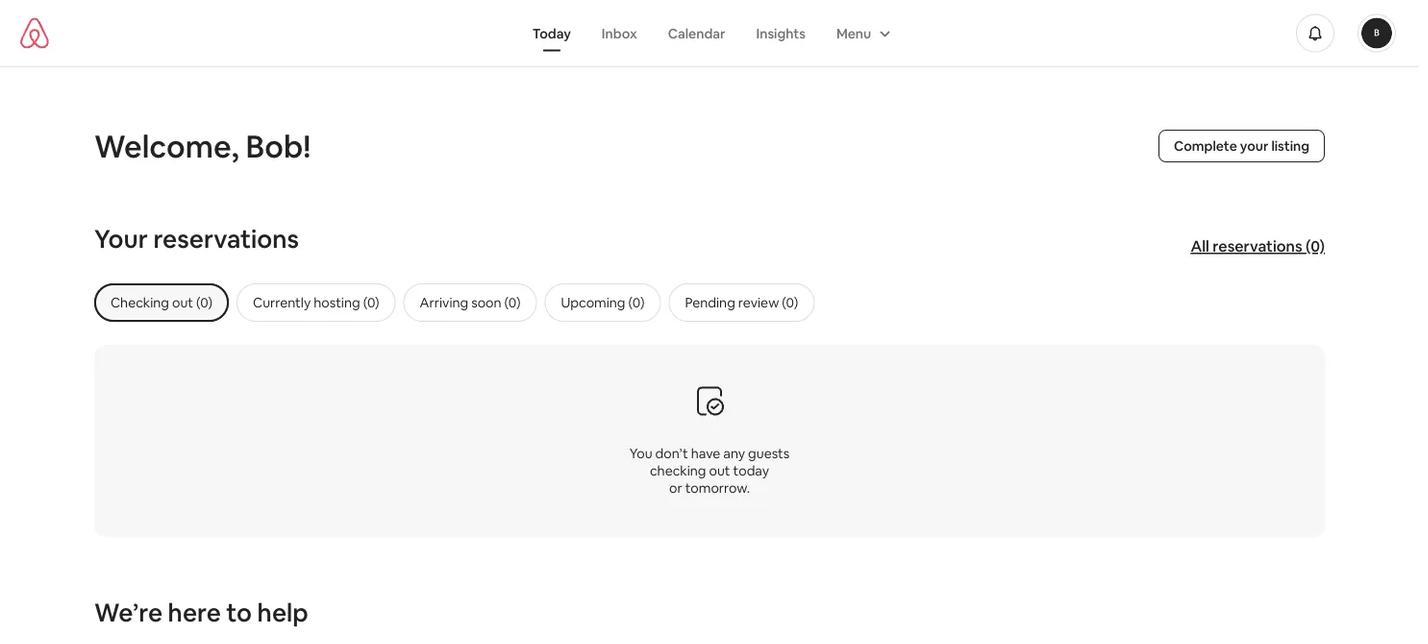 Task type: vqa. For each thing, say whether or not it's contained in the screenshot.
in
no



Task type: locate. For each thing, give the bounding box(es) containing it.
(0) inside reservation filters group
[[628, 294, 645, 311]]

welcome, bob!
[[94, 126, 311, 166]]

or tomorrow.
[[669, 479, 750, 497]]

arriving
[[420, 294, 468, 311]]

inbox link
[[586, 15, 652, 51]]

reservations
[[153, 223, 299, 255], [1213, 237, 1302, 256]]

bob!
[[246, 126, 311, 166]]

reservations for your
[[153, 223, 299, 255]]

to
[[226, 597, 252, 629]]

0 vertical spatial (0)
[[1305, 237, 1325, 256]]

0 horizontal spatial (0)
[[628, 294, 645, 311]]

today
[[733, 462, 769, 479]]

welcome,
[[94, 126, 239, 166]]

reservations inside 'all reservations (0)' link
[[1213, 237, 1302, 256]]

your reservations
[[94, 223, 299, 255]]

we're here to help
[[94, 597, 308, 629]]

currently hosting (0)
[[253, 294, 379, 311]]

your
[[1240, 137, 1268, 155]]

1 horizontal spatial reservations
[[1213, 237, 1302, 256]]

hosting (0)
[[314, 294, 379, 311]]

menu button
[[821, 15, 902, 51]]

out
[[709, 462, 730, 479]]

complete your listing link
[[1158, 130, 1325, 162]]

complete your listing
[[1174, 137, 1309, 155]]

we're
[[94, 597, 163, 629]]

1 vertical spatial (0)
[[628, 294, 645, 311]]

1 horizontal spatial (0)
[[1305, 237, 1325, 256]]

insights link
[[741, 15, 821, 51]]

reservation filters group
[[94, 284, 1363, 322]]

0 horizontal spatial reservations
[[153, 223, 299, 255]]

arriving soon (0)
[[420, 294, 521, 311]]

(0)
[[1305, 237, 1325, 256], [628, 294, 645, 311]]

today link
[[517, 15, 586, 51]]

calendar link
[[652, 15, 741, 51]]

reservations up out (0)
[[153, 223, 299, 255]]

don't
[[655, 445, 688, 462]]

reservations right all
[[1213, 237, 1302, 256]]

today
[[532, 25, 571, 42]]



Task type: describe. For each thing, give the bounding box(es) containing it.
upcoming (0)
[[561, 294, 645, 311]]

review (0)
[[738, 294, 798, 311]]

you don't have any guests checking out today or tomorrow.
[[629, 445, 790, 497]]

have
[[691, 445, 720, 462]]

guests
[[748, 445, 790, 462]]

pending review (0)
[[685, 294, 798, 311]]

all reservations (0)
[[1191, 237, 1325, 256]]

here
[[168, 597, 221, 629]]

you
[[629, 445, 652, 462]]

listing
[[1271, 137, 1309, 155]]

checking out (0)
[[111, 294, 213, 311]]

any
[[723, 445, 745, 462]]

pending
[[685, 294, 735, 311]]

checking
[[111, 294, 169, 311]]

insights
[[756, 25, 806, 42]]

your
[[94, 223, 148, 255]]

reservations for all
[[1213, 237, 1302, 256]]

all reservations (0) link
[[1181, 227, 1334, 266]]

all
[[1191, 237, 1209, 256]]

inbox
[[602, 25, 637, 42]]

out (0)
[[172, 294, 213, 311]]

complete
[[1174, 137, 1237, 155]]

menu
[[836, 25, 871, 42]]

upcoming
[[561, 294, 625, 311]]

soon (0)
[[471, 294, 521, 311]]

checking
[[650, 462, 706, 479]]

main navigation menu image
[[1361, 18, 1392, 49]]

help
[[257, 597, 308, 629]]

currently
[[253, 294, 311, 311]]

calendar
[[668, 25, 725, 42]]



